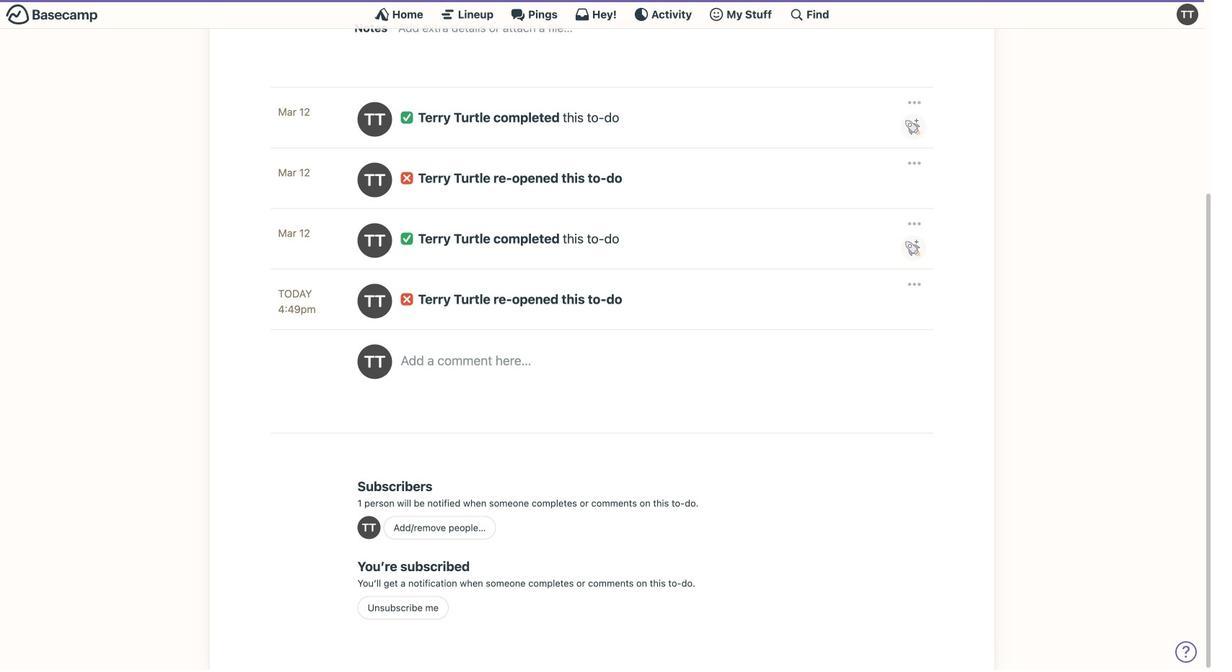 Task type: vqa. For each thing, say whether or not it's contained in the screenshot.
To-dos - Moving to new office
no



Task type: locate. For each thing, give the bounding box(es) containing it.
terry turtle image
[[1177, 4, 1199, 25], [358, 102, 392, 137], [358, 163, 392, 197], [358, 223, 392, 258], [358, 284, 392, 319], [358, 345, 392, 379]]

switch accounts image
[[6, 4, 98, 26]]

keyboard shortcut: ⌘ + / image
[[790, 7, 804, 22]]

2 vertical spatial mar 12 element
[[278, 225, 343, 241]]

0 vertical spatial mar 12 element
[[278, 104, 343, 120]]

1 mar 12 element from the top
[[278, 104, 343, 120]]

terry turtle image
[[358, 517, 381, 540]]

mar 12 element
[[278, 104, 343, 120], [278, 165, 343, 180], [278, 225, 343, 241]]

1 vertical spatial mar 12 element
[[278, 165, 343, 180]]



Task type: describe. For each thing, give the bounding box(es) containing it.
4:49pm element
[[278, 302, 343, 317]]

today element
[[278, 286, 312, 302]]

2 mar 12 element from the top
[[278, 165, 343, 180]]

main element
[[0, 0, 1205, 29]]

3 mar 12 element from the top
[[278, 225, 343, 241]]



